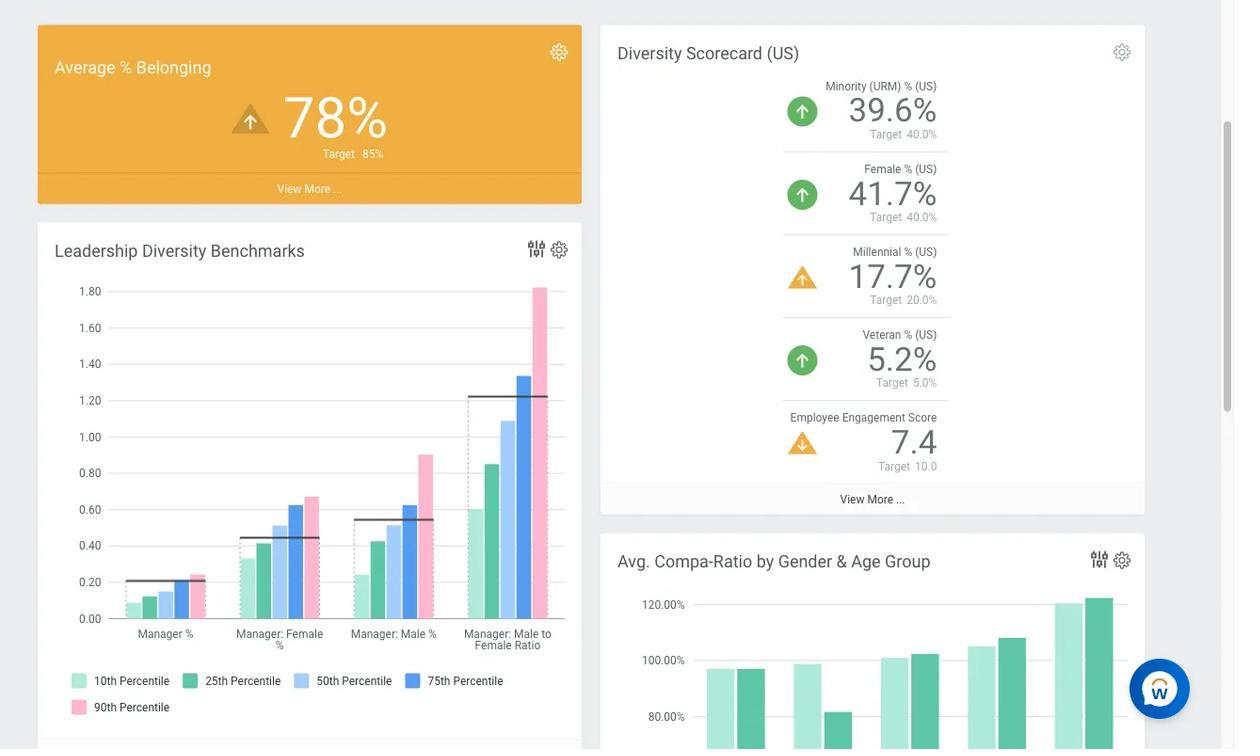 Task type: describe. For each thing, give the bounding box(es) containing it.
(us) right scorecard
[[767, 44, 800, 64]]

78% target 85%
[[283, 86, 388, 161]]

target for 5.2%
[[877, 377, 909, 391]]

female
[[865, 163, 902, 176]]

avg. compa-ratio by gender & age group element
[[601, 534, 1145, 750]]

leadership diversity benchmarks
[[55, 242, 305, 261]]

(us) for 41.7%
[[916, 163, 937, 176]]

view more ... inside "diversity scorecard (us)" element
[[841, 493, 906, 507]]

age
[[852, 552, 881, 572]]

7.4 target 10.0
[[879, 424, 937, 474]]

5.0%
[[914, 377, 937, 391]]

benchmarks
[[211, 242, 305, 261]]

millennial
[[854, 246, 902, 259]]

... for the left view more ... link
[[333, 182, 342, 196]]

configure leadership diversity benchmarks image
[[549, 240, 570, 261]]

ratio
[[714, 552, 753, 572]]

configure and view chart data image
[[526, 238, 548, 261]]

group
[[885, 552, 931, 572]]

belonging
[[136, 58, 211, 78]]

1 vertical spatial diversity
[[142, 242, 207, 261]]

% for 5.2%
[[905, 329, 913, 342]]

leadership diversity benchmarks element
[[38, 223, 582, 750]]

configure diversity scorecard (us) image
[[1112, 42, 1133, 63]]

40.0% for 39.6%
[[907, 128, 937, 141]]

% right (urm)
[[905, 80, 913, 93]]

5.2% target 5.0%
[[868, 341, 937, 391]]

% for 41.7%
[[905, 163, 913, 176]]

17.7%
[[849, 258, 937, 296]]

avg. compa-ratio by gender & age group
[[618, 552, 931, 572]]

scorecard
[[686, 44, 763, 64]]

target for 78%
[[323, 148, 355, 161]]

minority
[[826, 80, 867, 93]]

% for 17.7%
[[905, 246, 913, 259]]

avg.
[[618, 552, 651, 572]]

20.0%
[[907, 294, 937, 308]]

up good image for 5.2%
[[788, 346, 818, 376]]

17.7% target 20.0%
[[849, 258, 937, 308]]

up good image for 39.6%
[[788, 97, 818, 127]]

(us) for 17.7%
[[916, 246, 937, 259]]

&
[[837, 552, 847, 572]]

85%
[[363, 148, 383, 161]]

(us) right (urm)
[[916, 80, 937, 93]]

... for rightmost view more ... link
[[897, 493, 906, 507]]

down warning image
[[788, 433, 818, 456]]

compa-
[[655, 552, 714, 572]]

more for rightmost view more ... link
[[868, 493, 894, 507]]

41.7%
[[849, 175, 937, 213]]

female % (us)
[[865, 163, 937, 176]]

0 horizontal spatial view more ... link
[[38, 173, 582, 204]]



Task type: locate. For each thing, give the bounding box(es) containing it.
2 up good image from the top
[[788, 180, 818, 210]]

1 vertical spatial up good image
[[788, 180, 818, 210]]

0 vertical spatial view more ...
[[277, 182, 342, 196]]

target for 39.6%
[[870, 128, 902, 141]]

up good image for 41.7%
[[788, 180, 818, 210]]

average % belonging
[[55, 58, 211, 78]]

40.0% inside 39.6% target 40.0%
[[907, 128, 937, 141]]

0 horizontal spatial view
[[277, 182, 302, 196]]

engagement
[[843, 412, 906, 425]]

target inside 41.7% target 40.0%
[[870, 211, 902, 224]]

millennial % (us)
[[854, 246, 937, 259]]

0 horizontal spatial diversity
[[142, 242, 207, 261]]

gender
[[779, 552, 833, 572]]

up warning image left 78%
[[232, 104, 269, 134]]

1 vertical spatial view more ... link
[[601, 484, 1145, 515]]

0 vertical spatial more
[[305, 182, 331, 196]]

up good image up the employee
[[788, 346, 818, 376]]

more for the left view more ... link
[[305, 182, 331, 196]]

veteran % (us)
[[863, 329, 937, 342]]

target left 10.0 at right
[[879, 460, 911, 474]]

view up &
[[841, 493, 865, 507]]

more down 7.4 target 10.0
[[868, 493, 894, 507]]

veteran
[[863, 329, 902, 342]]

0 vertical spatial ...
[[333, 182, 342, 196]]

target left 85%
[[323, 148, 355, 161]]

41.7% target 40.0%
[[849, 175, 937, 224]]

up good image
[[788, 97, 818, 127], [788, 180, 818, 210], [788, 346, 818, 376]]

... inside "diversity scorecard (us)" element
[[897, 493, 906, 507]]

view more ... link down 7.4 target 10.0
[[601, 484, 1145, 515]]

(us)
[[767, 44, 800, 64], [916, 80, 937, 93], [916, 163, 937, 176], [916, 246, 937, 259], [916, 329, 937, 342]]

view inside "diversity scorecard (us)" element
[[841, 493, 865, 507]]

score
[[909, 412, 937, 425]]

% right millennial
[[905, 246, 913, 259]]

5.2%
[[868, 341, 937, 379]]

1 vertical spatial view more ...
[[841, 493, 906, 507]]

40.0%
[[907, 128, 937, 141], [907, 211, 937, 224]]

0 horizontal spatial up warning image
[[232, 104, 269, 134]]

view more ... down 78% target 85%
[[277, 182, 342, 196]]

view
[[277, 182, 302, 196], [841, 493, 865, 507]]

0 vertical spatial 40.0%
[[907, 128, 937, 141]]

up good image left the 41.7%
[[788, 180, 818, 210]]

1 horizontal spatial view
[[841, 493, 865, 507]]

target inside 5.2% target 5.0%
[[877, 377, 909, 391]]

0 vertical spatial up warning image
[[232, 104, 269, 134]]

target
[[870, 128, 902, 141], [323, 148, 355, 161], [870, 211, 902, 224], [870, 294, 902, 308], [877, 377, 909, 391], [879, 460, 911, 474]]

target inside 39.6% target 40.0%
[[870, 128, 902, 141]]

target inside 78% target 85%
[[323, 148, 355, 161]]

%
[[120, 58, 132, 78], [905, 80, 913, 93], [905, 163, 913, 176], [905, 246, 913, 259], [905, 329, 913, 342]]

1 vertical spatial view
[[841, 493, 865, 507]]

diversity scorecard (us)
[[618, 44, 800, 64]]

2 40.0% from the top
[[907, 211, 937, 224]]

0 vertical spatial diversity
[[618, 44, 682, 64]]

target up female
[[870, 128, 902, 141]]

view more ... link
[[38, 173, 582, 204], [601, 484, 1145, 515]]

(urm)
[[870, 80, 902, 93]]

% right average
[[120, 58, 132, 78]]

0 vertical spatial view
[[277, 182, 302, 196]]

more
[[305, 182, 331, 196], [868, 493, 894, 507]]

1 up good image from the top
[[788, 97, 818, 127]]

minority (urm) % (us)
[[826, 80, 937, 93]]

1 40.0% from the top
[[907, 128, 937, 141]]

more down 78% target 85%
[[305, 182, 331, 196]]

target for 41.7%
[[870, 211, 902, 224]]

(us) down 20.0%
[[916, 329, 937, 342]]

configure avg. compa-ratio by gender & age group image
[[1112, 551, 1133, 572]]

by
[[757, 552, 774, 572]]

configure and view chart data image
[[1089, 549, 1111, 572]]

78%
[[283, 86, 388, 152]]

(us) right female
[[916, 163, 937, 176]]

configure image
[[549, 42, 570, 63]]

diversity
[[618, 44, 682, 64], [142, 242, 207, 261]]

target up millennial
[[870, 211, 902, 224]]

diversity right leadership
[[142, 242, 207, 261]]

target inside 17.7% target 20.0%
[[870, 294, 902, 308]]

1 horizontal spatial ...
[[897, 493, 906, 507]]

up warning image
[[232, 104, 269, 134], [788, 267, 818, 290]]

39.6%
[[849, 92, 937, 130]]

1 vertical spatial 40.0%
[[907, 211, 937, 224]]

1 vertical spatial up warning image
[[788, 267, 818, 290]]

1 horizontal spatial diversity
[[618, 44, 682, 64]]

% right veteran
[[905, 329, 913, 342]]

employee
[[791, 412, 840, 425]]

view more ... link down 78% target 85%
[[38, 173, 582, 204]]

more inside "diversity scorecard (us)" element
[[868, 493, 894, 507]]

target inside 7.4 target 10.0
[[879, 460, 911, 474]]

7.4
[[892, 424, 937, 462]]

1 vertical spatial ...
[[897, 493, 906, 507]]

... down 7.4 target 10.0
[[897, 493, 906, 507]]

3 up good image from the top
[[788, 346, 818, 376]]

diversity scorecard (us) element
[[601, 25, 1145, 515]]

0 horizontal spatial view more ...
[[277, 182, 342, 196]]

40.0% for 41.7%
[[907, 211, 937, 224]]

...
[[333, 182, 342, 196], [897, 493, 906, 507]]

target for 17.7%
[[870, 294, 902, 308]]

1 horizontal spatial up warning image
[[788, 267, 818, 290]]

view more ...
[[277, 182, 342, 196], [841, 493, 906, 507]]

1 horizontal spatial more
[[868, 493, 894, 507]]

10.0
[[915, 460, 937, 474]]

target left 5.0%
[[877, 377, 909, 391]]

... down 78% target 85%
[[333, 182, 342, 196]]

target up veteran
[[870, 294, 902, 308]]

1 horizontal spatial view more ...
[[841, 493, 906, 507]]

1 vertical spatial more
[[868, 493, 894, 507]]

0 vertical spatial view more ... link
[[38, 173, 582, 204]]

40.0% up female % (us)
[[907, 128, 937, 141]]

1 horizontal spatial view more ... link
[[601, 484, 1145, 515]]

0 horizontal spatial more
[[305, 182, 331, 196]]

average
[[55, 58, 115, 78]]

employee engagement score
[[791, 412, 937, 425]]

leadership
[[55, 242, 138, 261]]

39.6% target 40.0%
[[849, 92, 937, 141]]

diversity left scorecard
[[618, 44, 682, 64]]

target for 7.4
[[879, 460, 911, 474]]

2 vertical spatial up good image
[[788, 346, 818, 376]]

% right female
[[905, 163, 913, 176]]

40.0% inside 41.7% target 40.0%
[[907, 211, 937, 224]]

40.0% up millennial % (us)
[[907, 211, 937, 224]]

up warning image left 17.7%
[[788, 267, 818, 290]]

(us) for 5.2%
[[916, 329, 937, 342]]

view more ... down 7.4 target 10.0
[[841, 493, 906, 507]]

0 horizontal spatial ...
[[333, 182, 342, 196]]

0 vertical spatial up good image
[[788, 97, 818, 127]]

(us) up 20.0%
[[916, 246, 937, 259]]

up good image left 39.6% at the top right
[[788, 97, 818, 127]]

view up benchmarks
[[277, 182, 302, 196]]



Task type: vqa. For each thing, say whether or not it's contained in the screenshot.
UPDATE
no



